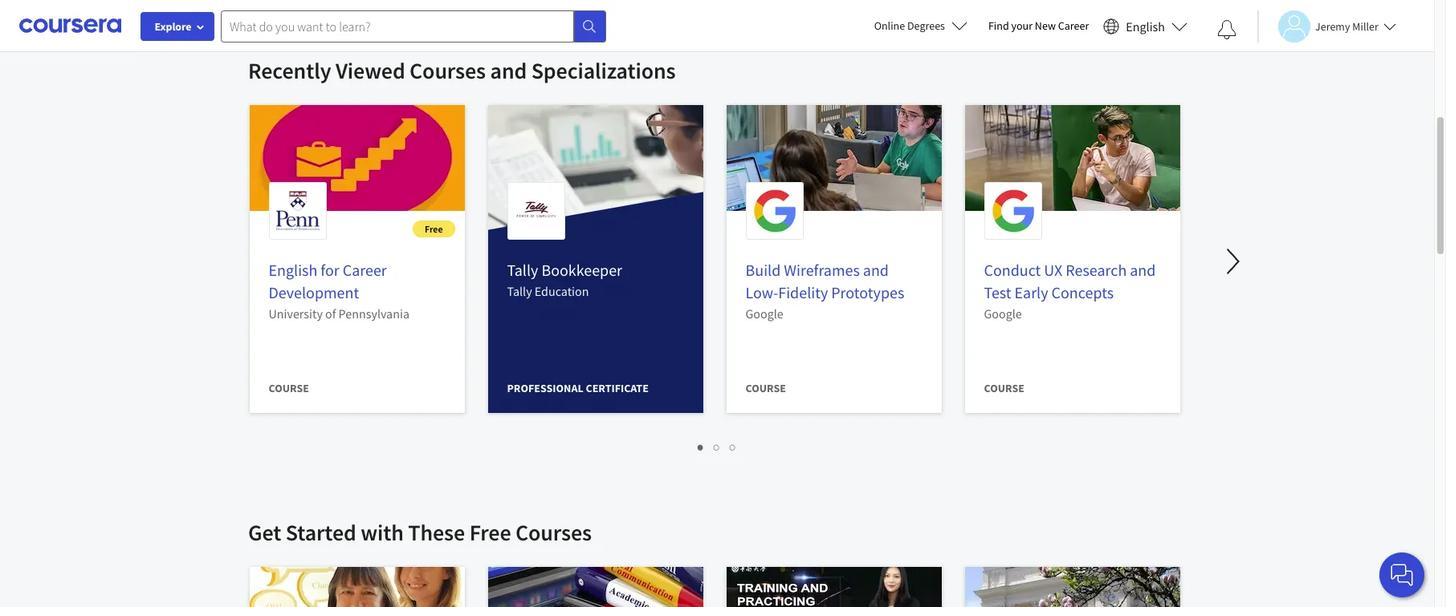 Task type: locate. For each thing, give the bounding box(es) containing it.
and inside build wireframes and low-fidelity prototypes google
[[864, 260, 889, 280]]

3
[[730, 440, 736, 455]]

build
[[746, 260, 781, 280]]

2 horizontal spatial and
[[1131, 260, 1156, 280]]

0 vertical spatial free
[[425, 223, 443, 235]]

conduct
[[985, 260, 1041, 280]]

next slide image
[[1214, 243, 1253, 281]]

1 horizontal spatial free
[[470, 519, 511, 548]]

tally
[[508, 260, 539, 280], [508, 283, 533, 300]]

1 vertical spatial tally
[[508, 283, 533, 300]]

1 horizontal spatial course
[[746, 381, 786, 396]]

english
[[1126, 18, 1165, 34], [269, 260, 318, 280]]

english inside button
[[1126, 18, 1165, 34]]

1 vertical spatial career
[[343, 260, 387, 280]]

career right for
[[343, 260, 387, 280]]

certificate
[[586, 381, 649, 396]]

professional
[[508, 381, 584, 396]]

0 vertical spatial career
[[1058, 18, 1089, 33]]

2 horizontal spatial course
[[985, 381, 1025, 396]]

with
[[361, 519, 404, 548]]

0 horizontal spatial and
[[490, 56, 527, 85]]

1 google from the left
[[746, 306, 784, 322]]

None search field
[[221, 10, 606, 42]]

recently viewed courses and specializations
[[248, 56, 676, 85]]

university
[[269, 306, 323, 322]]

and
[[490, 56, 527, 85], [864, 260, 889, 280], [1131, 260, 1156, 280]]

google inside build wireframes and low-fidelity prototypes google
[[746, 306, 784, 322]]

0 vertical spatial tally
[[508, 260, 539, 280]]

get started with these free courses
[[248, 519, 592, 548]]

2 course from the left
[[746, 381, 786, 396]]

0 vertical spatial english
[[1126, 18, 1165, 34]]

list inside recently viewed courses and specializations carousel element
[[240, 438, 1194, 457]]

wireframes
[[784, 260, 860, 280]]

chat with us image
[[1389, 563, 1415, 589]]

course
[[269, 381, 309, 396], [746, 381, 786, 396], [985, 381, 1025, 396]]

1 horizontal spatial google
[[985, 306, 1023, 322]]

find your new career
[[989, 18, 1089, 33]]

for
[[321, 260, 340, 280]]

google
[[746, 306, 784, 322], [985, 306, 1023, 322]]

1 vertical spatial english
[[269, 260, 318, 280]]

recently viewed courses and specializations carousel element
[[240, 8, 1446, 539]]

1
[[698, 440, 704, 455]]

1 horizontal spatial courses
[[516, 519, 592, 548]]

viewed
[[336, 56, 405, 85]]

1 horizontal spatial and
[[864, 260, 889, 280]]

0 vertical spatial courses
[[410, 56, 486, 85]]

free
[[425, 223, 443, 235], [470, 519, 511, 548]]

google down test
[[985, 306, 1023, 322]]

and inside conduct ux research and test early concepts google
[[1131, 260, 1156, 280]]

english for english for career development university of pennsylvania
[[269, 260, 318, 280]]

3 button
[[725, 438, 741, 457]]

0 horizontal spatial courses
[[410, 56, 486, 85]]

english for career development university of pennsylvania
[[269, 260, 410, 322]]

0 horizontal spatial career
[[343, 260, 387, 280]]

What do you want to learn? text field
[[221, 10, 574, 42]]

development
[[269, 283, 360, 303]]

2
[[714, 440, 720, 455]]

list containing 1
[[240, 438, 1194, 457]]

low-
[[746, 283, 779, 303]]

tally bookkeeper tally education
[[508, 260, 623, 300]]

0 horizontal spatial course
[[269, 381, 309, 396]]

miller
[[1353, 19, 1379, 33]]

conduct ux research and test early concepts link
[[985, 260, 1156, 303]]

1 vertical spatial courses
[[516, 519, 592, 548]]

english button
[[1097, 0, 1194, 52]]

career right new
[[1058, 18, 1089, 33]]

google down low-
[[746, 306, 784, 322]]

1 vertical spatial free
[[470, 519, 511, 548]]

get
[[248, 519, 281, 548]]

career
[[1058, 18, 1089, 33], [343, 260, 387, 280]]

english for career development link
[[269, 260, 387, 303]]

explore button
[[141, 12, 214, 41]]

0 horizontal spatial google
[[746, 306, 784, 322]]

english inside english for career development university of pennsylvania
[[269, 260, 318, 280]]

courses
[[410, 56, 486, 85], [516, 519, 592, 548]]

find
[[989, 18, 1009, 33]]

course for conduct ux research and test early concepts
[[985, 381, 1025, 396]]

1 horizontal spatial career
[[1058, 18, 1089, 33]]

1 horizontal spatial english
[[1126, 18, 1165, 34]]

get started with these free courses carousel element
[[240, 471, 1446, 608]]

2 button
[[709, 438, 725, 457]]

your
[[1011, 18, 1033, 33]]

0 horizontal spatial english
[[269, 260, 318, 280]]

0 horizontal spatial free
[[425, 223, 443, 235]]

3 course from the left
[[985, 381, 1025, 396]]

coursera image
[[19, 13, 121, 39]]

ux
[[1045, 260, 1063, 280]]

2 google from the left
[[985, 306, 1023, 322]]

tally left education
[[508, 283, 533, 300]]

english for english
[[1126, 18, 1165, 34]]

tally up education
[[508, 260, 539, 280]]

list
[[240, 438, 1194, 457]]

degrees
[[907, 18, 945, 33]]

test
[[985, 283, 1012, 303]]



Task type: vqa. For each thing, say whether or not it's contained in the screenshot.
Coursera image
yes



Task type: describe. For each thing, give the bounding box(es) containing it.
jeremy
[[1315, 19, 1350, 33]]

build wireframes and low-fidelity prototypes link
[[746, 260, 905, 303]]

jeremy miller button
[[1258, 10, 1396, 42]]

find your new career link
[[980, 16, 1097, 36]]

2 tally from the top
[[508, 283, 533, 300]]

and for specializations
[[490, 56, 527, 85]]

bookkeeper
[[542, 260, 623, 280]]

build wireframes and low-fidelity prototypes google
[[746, 260, 905, 322]]

online degrees button
[[861, 8, 980, 43]]

show notifications image
[[1217, 20, 1237, 39]]

course for build wireframes and low-fidelity prototypes
[[746, 381, 786, 396]]

concepts
[[1052, 283, 1114, 303]]

1 tally from the top
[[508, 260, 539, 280]]

these
[[408, 519, 465, 548]]

of
[[326, 306, 336, 322]]

explore
[[155, 19, 192, 34]]

new
[[1035, 18, 1056, 33]]

education
[[535, 283, 589, 300]]

free inside the get started with these free courses carousel element
[[470, 519, 511, 548]]

prototypes
[[832, 283, 905, 303]]

fidelity
[[779, 283, 829, 303]]

career inside english for career development university of pennsylvania
[[343, 260, 387, 280]]

research
[[1066, 260, 1127, 280]]

early
[[1015, 283, 1049, 303]]

tally bookkeeper link
[[508, 260, 623, 280]]

1 course from the left
[[269, 381, 309, 396]]

recently
[[248, 56, 331, 85]]

and for test
[[1131, 260, 1156, 280]]

1 button
[[693, 438, 709, 457]]

google inside conduct ux research and test early concepts google
[[985, 306, 1023, 322]]

online degrees
[[874, 18, 945, 33]]

started
[[286, 519, 356, 548]]

professional certificate
[[508, 381, 649, 396]]

jeremy miller
[[1315, 19, 1379, 33]]

online
[[874, 18, 905, 33]]

pennsylvania
[[339, 306, 410, 322]]

conduct ux research and test early concepts google
[[985, 260, 1156, 322]]

specializations
[[531, 56, 676, 85]]

free inside recently viewed courses and specializations carousel element
[[425, 223, 443, 235]]



